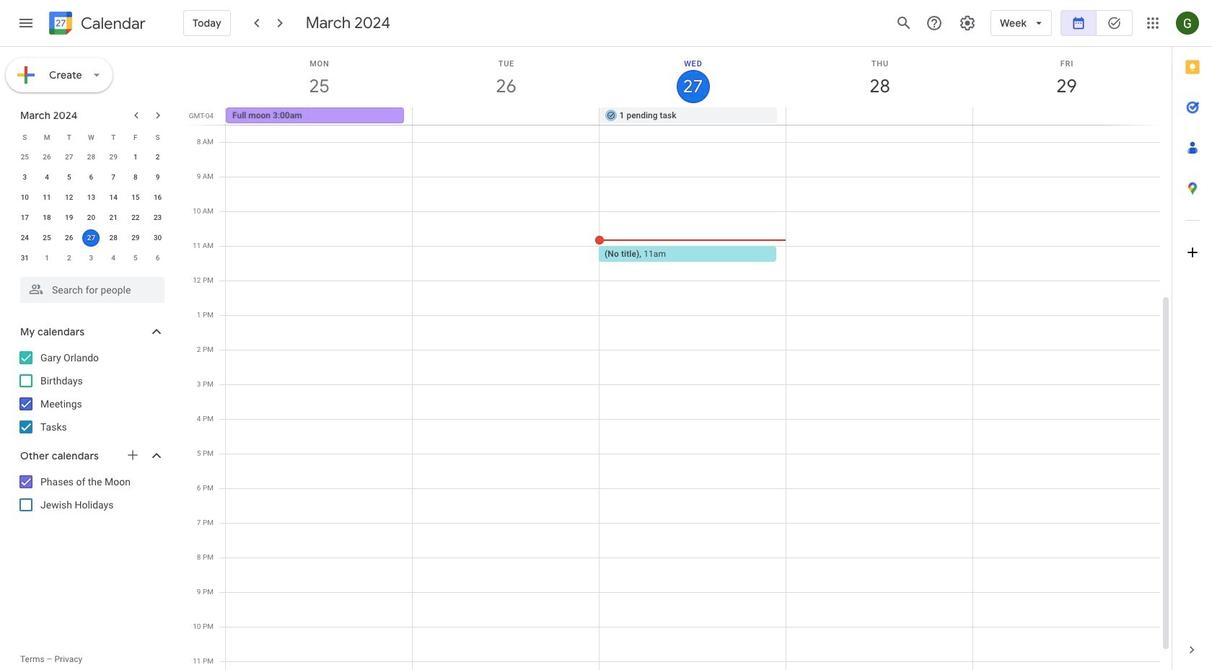 Task type: locate. For each thing, give the bounding box(es) containing it.
row
[[219, 107, 1172, 125], [14, 127, 169, 147], [14, 147, 169, 167], [14, 167, 169, 188], [14, 188, 169, 208], [14, 208, 169, 228], [14, 228, 169, 248], [14, 248, 169, 268]]

17 element
[[16, 209, 33, 227]]

8 element
[[127, 169, 144, 186]]

march 2024 grid
[[14, 127, 169, 268]]

7 element
[[105, 169, 122, 186]]

cell
[[413, 107, 599, 125], [786, 107, 973, 125], [973, 107, 1159, 125], [80, 228, 102, 248]]

row group
[[14, 147, 169, 268]]

settings menu image
[[959, 14, 976, 32]]

15 element
[[127, 189, 144, 206]]

19 element
[[60, 209, 78, 227]]

april 3 element
[[83, 250, 100, 267]]

24 element
[[16, 229, 33, 247]]

february 25 element
[[16, 149, 33, 166]]

other calendars list
[[3, 470, 179, 517]]

None search field
[[0, 271, 179, 303]]

tab list
[[1172, 47, 1212, 630]]

25 element
[[38, 229, 56, 247]]

21 element
[[105, 209, 122, 227]]

16 element
[[149, 189, 166, 206]]

4 element
[[38, 169, 56, 186]]

april 5 element
[[127, 250, 144, 267]]

1 element
[[127, 149, 144, 166]]

29 element
[[127, 229, 144, 247]]

grid
[[185, 47, 1172, 670]]

april 1 element
[[38, 250, 56, 267]]

23 element
[[149, 209, 166, 227]]

14 element
[[105, 189, 122, 206]]

april 4 element
[[105, 250, 122, 267]]

cell inside march 2024 'grid'
[[80, 228, 102, 248]]

5 element
[[60, 169, 78, 186]]

main drawer image
[[17, 14, 35, 32]]

6 element
[[83, 169, 100, 186]]

31 element
[[16, 250, 33, 267]]

Search for people text field
[[29, 277, 156, 303]]

heading
[[78, 15, 146, 32]]

february 29 element
[[105, 149, 122, 166]]

my calendars list
[[3, 346, 179, 439]]

add other calendars image
[[126, 448, 140, 462]]



Task type: describe. For each thing, give the bounding box(es) containing it.
february 28 element
[[83, 149, 100, 166]]

9 element
[[149, 169, 166, 186]]

13 element
[[83, 189, 100, 206]]

calendar element
[[46, 9, 146, 40]]

11 element
[[38, 189, 56, 206]]

26 element
[[60, 229, 78, 247]]

20 element
[[83, 209, 100, 227]]

30 element
[[149, 229, 166, 247]]

10 element
[[16, 189, 33, 206]]

april 6 element
[[149, 250, 166, 267]]

28 element
[[105, 229, 122, 247]]

12 element
[[60, 189, 78, 206]]

27, today element
[[83, 229, 100, 247]]

april 2 element
[[60, 250, 78, 267]]

22 element
[[127, 209, 144, 227]]

heading inside calendar element
[[78, 15, 146, 32]]

february 26 element
[[38, 149, 56, 166]]

18 element
[[38, 209, 56, 227]]

2 element
[[149, 149, 166, 166]]

february 27 element
[[60, 149, 78, 166]]

3 element
[[16, 169, 33, 186]]



Task type: vqa. For each thing, say whether or not it's contained in the screenshot.
fourth AM from the top
no



